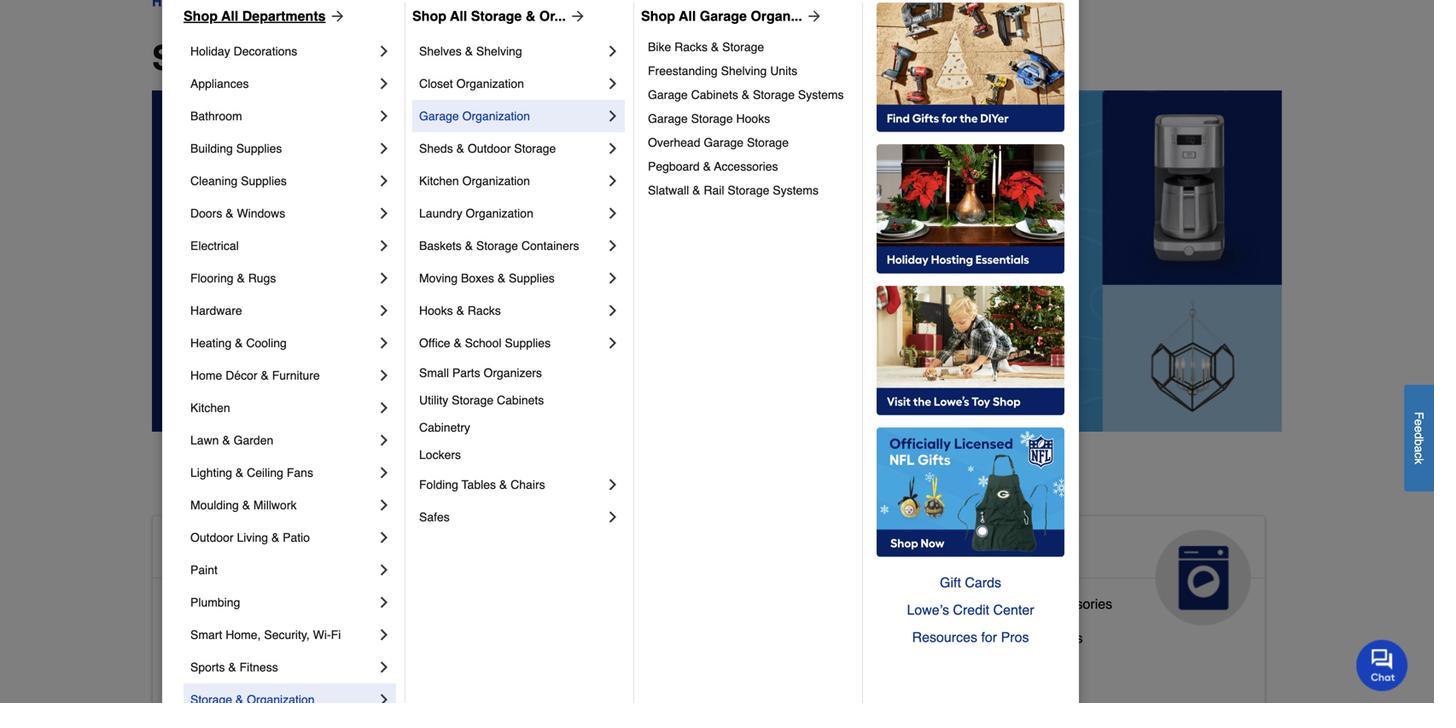 Task type: vqa. For each thing, say whether or not it's contained in the screenshot.
All
yes



Task type: describe. For each thing, give the bounding box(es) containing it.
hooks & racks
[[419, 304, 501, 318]]

2 e from the top
[[1413, 426, 1426, 433]]

cleaning
[[190, 174, 238, 188]]

kitchen link
[[190, 392, 376, 424]]

doors & windows link
[[190, 197, 376, 230]]

enjoy savings year-round. no matter what you're shopping for, find what you need at a great price. image
[[152, 90, 1282, 432]]

fans
[[287, 466, 313, 480]]

chevron right image for office & school supplies
[[604, 335, 622, 352]]

beverage
[[927, 630, 986, 646]]

chevron right image for folding tables & chairs
[[604, 476, 622, 493]]

kitchen organization
[[419, 174, 530, 188]]

chevron right image for electrical
[[376, 237, 393, 254]]

gift cards
[[940, 575, 1001, 591]]

0 vertical spatial hooks
[[736, 112, 770, 125]]

lowe's credit center link
[[877, 597, 1065, 624]]

pet beds, houses, & furniture link
[[547, 654, 731, 688]]

outdoor living & patio
[[190, 531, 310, 545]]

accessible home
[[166, 537, 364, 564]]

& right office
[[454, 336, 462, 350]]

pet inside pet beds, houses, & furniture 'link'
[[547, 658, 567, 674]]

flooring
[[190, 271, 234, 285]]

organizers
[[484, 366, 542, 380]]

chevron right image for smart home, security, wi-fi
[[376, 627, 393, 644]]

organization for laundry organization
[[466, 207, 533, 220]]

1 vertical spatial outdoor
[[190, 531, 234, 545]]

smart home, security, wi-fi
[[190, 628, 341, 642]]

parts for small
[[452, 366, 480, 380]]

animal
[[547, 537, 627, 564]]

f e e d b a c k button
[[1404, 385, 1434, 492]]

care
[[547, 564, 600, 592]]

arrow right image for shop all garage organ...
[[802, 8, 823, 25]]

2 vertical spatial home
[[284, 665, 321, 680]]

shelves & shelving
[[419, 44, 522, 58]]

accessible for accessible bedroom
[[166, 630, 232, 646]]

storage down units
[[753, 88, 795, 102]]

wine
[[1002, 630, 1034, 646]]

holiday decorations
[[190, 44, 297, 58]]

arrow right image for shop all departments
[[326, 8, 346, 25]]

center
[[993, 602, 1034, 618]]

closet
[[419, 77, 453, 90]]

supplies for building supplies
[[236, 142, 282, 155]]

office
[[419, 336, 450, 350]]

office & school supplies
[[419, 336, 551, 350]]

chevron right image for kitchen organization
[[604, 172, 622, 190]]

chevron right image for cleaning supplies
[[376, 172, 393, 190]]

0 vertical spatial furniture
[[272, 369, 320, 382]]

flooring & rugs link
[[190, 262, 376, 295]]

utility
[[419, 394, 448, 407]]

shelves & shelving link
[[419, 35, 604, 67]]

shop for shop all garage organ...
[[641, 8, 675, 24]]

1 vertical spatial bathroom
[[236, 596, 295, 612]]

accessible bathroom
[[166, 596, 295, 612]]

chevron right image for heating & cooling
[[376, 335, 393, 352]]

chevron right image for outdoor living & patio
[[376, 529, 393, 546]]

accessible entry & home link
[[166, 661, 321, 695]]

find gifts for the diyer. image
[[877, 3, 1065, 132]]

chevron right image for shelves & shelving
[[604, 43, 622, 60]]

all for departments
[[221, 8, 238, 24]]

folding tables & chairs link
[[419, 469, 604, 501]]

furniture inside 'link'
[[677, 658, 731, 674]]

lockers
[[419, 448, 461, 462]]

storage down garage organization link
[[514, 142, 556, 155]]

chevron right image for bathroom
[[376, 108, 393, 125]]

0 vertical spatial appliances
[[190, 77, 249, 90]]

beds,
[[571, 658, 606, 674]]

animal & pet care
[[547, 537, 694, 592]]

cabinetry link
[[419, 414, 622, 441]]

doors
[[190, 207, 222, 220]]

rail
[[704, 184, 724, 197]]

units
[[770, 64, 797, 78]]

electrical link
[[190, 230, 376, 262]]

& right baskets
[[465, 239, 473, 253]]

outdoor living & patio link
[[190, 522, 376, 554]]

chevron right image for moving boxes & supplies
[[604, 270, 622, 287]]

heating & cooling
[[190, 336, 287, 350]]

home décor & furniture
[[190, 369, 320, 382]]

& inside "link"
[[499, 478, 507, 492]]

racks inside 'link'
[[468, 304, 501, 318]]

moving
[[419, 271, 458, 285]]

overhead
[[648, 136, 700, 149]]

doors & windows
[[190, 207, 285, 220]]

ceiling
[[247, 466, 283, 480]]

safes
[[419, 511, 450, 524]]

slatwall & rail storage systems link
[[648, 178, 850, 202]]

small
[[419, 366, 449, 380]]

& right entry
[[271, 665, 280, 680]]

garage up pegboard & accessories
[[704, 136, 744, 149]]

laundry organization link
[[419, 197, 604, 230]]

departments for shop all departments
[[299, 38, 507, 78]]

chevron right image for garage organization
[[604, 108, 622, 125]]

chevron right image for flooring & rugs
[[376, 270, 393, 287]]

living
[[237, 531, 268, 545]]

bathroom link
[[190, 100, 376, 132]]

shop for shop all departments
[[184, 8, 218, 24]]

baskets & storage containers
[[419, 239, 579, 253]]

cabinetry
[[419, 421, 470, 435]]

gift
[[940, 575, 961, 591]]

& right boxes
[[498, 271, 506, 285]]

accessible home image
[[395, 530, 491, 626]]

sports & fitness link
[[190, 651, 376, 684]]

accessible for accessible home
[[166, 537, 291, 564]]

closet organization link
[[419, 67, 604, 100]]

& right houses,
[[664, 658, 673, 674]]

patio
[[283, 531, 310, 545]]

& left or...
[[526, 8, 536, 24]]

storage down small parts organizers
[[452, 394, 494, 407]]

chevron right image for doors & windows
[[376, 205, 393, 222]]

moulding & millwork
[[190, 499, 297, 512]]

accessories inside pegboard & accessories link
[[714, 160, 778, 173]]

sheds & outdoor storage link
[[419, 132, 604, 165]]

decorations
[[234, 44, 297, 58]]

pegboard & accessories
[[648, 160, 778, 173]]

accessible for accessible entry & home
[[166, 665, 232, 680]]

wi-
[[313, 628, 331, 642]]

1 horizontal spatial appliances
[[927, 537, 1055, 564]]

garage cabinets & storage systems
[[648, 88, 844, 102]]

hardware
[[190, 304, 242, 318]]

& left rugs
[[237, 271, 245, 285]]

0 vertical spatial cabinets
[[691, 88, 738, 102]]

officially licensed n f l gifts. shop now. image
[[877, 428, 1065, 557]]

home,
[[226, 628, 261, 642]]

chevron right image for lawn & garden
[[376, 432, 393, 449]]

school
[[465, 336, 502, 350]]

organ...
[[751, 8, 802, 24]]

& down accessible bedroom link
[[228, 661, 236, 674]]

supplies down containers
[[509, 271, 555, 285]]

office & school supplies link
[[419, 327, 604, 359]]

kitchen organization link
[[419, 165, 604, 197]]

accessible for accessible bathroom
[[166, 596, 232, 612]]

closet organization
[[419, 77, 524, 90]]

baskets
[[419, 239, 462, 253]]

paint link
[[190, 554, 376, 587]]

shop all departments
[[184, 8, 326, 24]]

heating
[[190, 336, 232, 350]]

rugs
[[248, 271, 276, 285]]

& right lawn
[[222, 434, 230, 447]]

0 horizontal spatial appliances link
[[190, 67, 376, 100]]

moving boxes & supplies
[[419, 271, 555, 285]]

chevron right image for laundry organization
[[604, 205, 622, 222]]

& right doors
[[226, 207, 234, 220]]

shop
[[152, 38, 237, 78]]

smart
[[190, 628, 222, 642]]

chevron right image for sports & fitness
[[376, 659, 393, 676]]

gift cards link
[[877, 569, 1065, 597]]

small parts organizers
[[419, 366, 542, 380]]

chevron right image for plumbing
[[376, 594, 393, 611]]

garden
[[234, 434, 273, 447]]



Task type: locate. For each thing, give the bounding box(es) containing it.
lighting & ceiling fans
[[190, 466, 313, 480]]

& right sheds
[[456, 142, 464, 155]]

shop all departments link
[[184, 6, 346, 26]]

hooks up overhead garage storage link
[[736, 112, 770, 125]]

chevron right image for safes
[[604, 509, 622, 526]]

kitchen up laundry
[[419, 174, 459, 188]]

accessories up slatwall & rail storage systems link
[[714, 160, 778, 173]]

beverage & wine chillers
[[927, 630, 1083, 646]]

holiday decorations link
[[190, 35, 376, 67]]

building
[[190, 142, 233, 155]]

appliances link up chillers
[[914, 516, 1265, 626]]

freestanding shelving units link
[[648, 59, 850, 83]]

1 horizontal spatial shop
[[412, 8, 446, 24]]

0 horizontal spatial outdoor
[[190, 531, 234, 545]]

bathroom up smart home, security, wi-fi
[[236, 596, 295, 612]]

shop up the bike
[[641, 8, 675, 24]]

cabinets up garage storage hooks
[[691, 88, 738, 102]]

tables
[[462, 478, 496, 492]]

bathroom up building
[[190, 109, 242, 123]]

organization up baskets & storage containers
[[466, 207, 533, 220]]

f e e d b a c k
[[1413, 412, 1426, 464]]

e up b
[[1413, 426, 1426, 433]]

organization up garage organization
[[456, 77, 524, 90]]

e up d
[[1413, 419, 1426, 426]]

supplies up cleaning supplies
[[236, 142, 282, 155]]

1 accessible from the top
[[166, 537, 291, 564]]

0 horizontal spatial pet
[[547, 658, 567, 674]]

accessible bedroom link
[[166, 627, 291, 661]]

shelves
[[419, 44, 462, 58]]

chat invite button image
[[1357, 640, 1409, 692]]

outdoor down the moulding
[[190, 531, 234, 545]]

0 vertical spatial outdoor
[[468, 142, 511, 155]]

storage up 'freestanding shelving units' link
[[722, 40, 764, 54]]

appliances image
[[1156, 530, 1251, 626]]

& right tables
[[499, 478, 507, 492]]

shop all garage organ...
[[641, 8, 802, 24]]

systems for garage cabinets & storage systems
[[798, 88, 844, 102]]

cards
[[965, 575, 1001, 591]]

shop up shelves
[[412, 8, 446, 24]]

departments
[[242, 8, 326, 24], [299, 38, 507, 78]]

organization up sheds & outdoor storage
[[462, 109, 530, 123]]

shelving up garage cabinets & storage systems
[[721, 64, 767, 78]]

0 vertical spatial shelving
[[476, 44, 522, 58]]

systems up garage storage hooks link
[[798, 88, 844, 102]]

security,
[[264, 628, 310, 642]]

small parts organizers link
[[419, 359, 622, 387]]

racks up "freestanding"
[[675, 40, 708, 54]]

& down 'freestanding shelving units' link
[[742, 88, 750, 102]]

outdoor up "kitchen organization" on the top left
[[468, 142, 511, 155]]

electrical
[[190, 239, 239, 253]]

building supplies
[[190, 142, 282, 155]]

1 arrow right image from the left
[[326, 8, 346, 25]]

appliances
[[190, 77, 249, 90], [927, 537, 1055, 564]]

chevron right image for holiday decorations
[[376, 43, 393, 60]]

for
[[981, 630, 997, 645]]

kitchen for kitchen
[[190, 401, 230, 415]]

livestock
[[547, 624, 604, 639]]

shop all garage organ... link
[[641, 6, 823, 26]]

& left the ceiling
[[236, 466, 244, 480]]

chevron right image for hooks & racks
[[604, 302, 622, 319]]

heating & cooling link
[[190, 327, 376, 359]]

bike racks & storage link
[[648, 35, 850, 59]]

moulding
[[190, 499, 239, 512]]

supplies for livestock supplies
[[608, 624, 660, 639]]

furniture down heating & cooling link
[[272, 369, 320, 382]]

0 horizontal spatial racks
[[468, 304, 501, 318]]

0 vertical spatial systems
[[798, 88, 844, 102]]

overhead garage storage
[[648, 136, 789, 149]]

arrow right image inside 'shop all storage & or...' link
[[566, 8, 586, 25]]

hooks up office
[[419, 304, 453, 318]]

0 horizontal spatial shop
[[184, 8, 218, 24]]

storage up overhead garage storage
[[691, 112, 733, 125]]

organization for kitchen organization
[[462, 174, 530, 188]]

chevron right image for lighting & ceiling fans
[[376, 464, 393, 482]]

f
[[1413, 412, 1426, 419]]

bike racks & storage
[[648, 40, 764, 54]]

arrow right image up shelves & shelving link
[[566, 8, 586, 25]]

chevron right image for appliances
[[376, 75, 393, 92]]

1 horizontal spatial hooks
[[736, 112, 770, 125]]

chevron right image
[[376, 43, 393, 60], [604, 43, 622, 60], [604, 75, 622, 92], [376, 108, 393, 125], [604, 108, 622, 125], [604, 140, 622, 157], [376, 205, 393, 222], [604, 205, 622, 222], [376, 237, 393, 254], [604, 237, 622, 254], [376, 335, 393, 352], [376, 400, 393, 417], [376, 464, 393, 482], [376, 529, 393, 546], [376, 594, 393, 611], [376, 692, 393, 703]]

décor
[[226, 369, 257, 382]]

1 vertical spatial hooks
[[419, 304, 453, 318]]

organization for garage organization
[[462, 109, 530, 123]]

appliances up the cards
[[927, 537, 1055, 564]]

&
[[526, 8, 536, 24], [711, 40, 719, 54], [465, 44, 473, 58], [742, 88, 750, 102], [456, 142, 464, 155], [703, 160, 711, 173], [692, 184, 700, 197], [226, 207, 234, 220], [465, 239, 473, 253], [237, 271, 245, 285], [498, 271, 506, 285], [456, 304, 464, 318], [235, 336, 243, 350], [454, 336, 462, 350], [261, 369, 269, 382], [222, 434, 230, 447], [236, 466, 244, 480], [499, 478, 507, 492], [242, 499, 250, 512], [271, 531, 279, 545], [633, 537, 650, 564], [1027, 596, 1036, 612], [990, 630, 999, 646], [664, 658, 673, 674], [228, 661, 236, 674], [271, 665, 280, 680]]

or...
[[539, 8, 566, 24]]

arrow right image up bike racks & storage link
[[802, 8, 823, 25]]

hooks
[[736, 112, 770, 125], [419, 304, 453, 318]]

shop up "holiday"
[[184, 8, 218, 24]]

animal & pet care image
[[775, 530, 871, 626]]

bike
[[648, 40, 671, 54]]

2 horizontal spatial shop
[[641, 8, 675, 24]]

utility storage cabinets link
[[419, 387, 622, 414]]

parts down the cards
[[991, 596, 1023, 612]]

shelving
[[476, 44, 522, 58], [721, 64, 767, 78]]

accessories inside appliance parts & accessories link
[[1039, 596, 1113, 612]]

appliance
[[927, 596, 987, 612]]

accessible
[[166, 537, 291, 564], [166, 596, 232, 612], [166, 630, 232, 646], [166, 665, 232, 680]]

1 horizontal spatial pet
[[657, 537, 694, 564]]

parts for appliance
[[991, 596, 1023, 612]]

all up shelves & shelving
[[450, 8, 467, 24]]

parts up utility storage cabinets
[[452, 366, 480, 380]]

organization down sheds & outdoor storage
[[462, 174, 530, 188]]

moving boxes & supplies link
[[419, 262, 604, 295]]

all for storage
[[450, 8, 467, 24]]

freestanding
[[648, 64, 718, 78]]

garage up sheds
[[419, 109, 459, 123]]

& right "animal" at the left bottom
[[633, 537, 650, 564]]

livestock supplies
[[547, 624, 660, 639]]

organization for closet organization
[[456, 77, 524, 90]]

utility storage cabinets
[[419, 394, 544, 407]]

sports
[[190, 661, 225, 674]]

0 horizontal spatial shelving
[[476, 44, 522, 58]]

all up bike racks & storage
[[679, 8, 696, 24]]

building supplies link
[[190, 132, 376, 165]]

lockers link
[[419, 441, 622, 469]]

0 horizontal spatial furniture
[[272, 369, 320, 382]]

0 horizontal spatial accessories
[[714, 160, 778, 173]]

visit the lowe's toy shop. image
[[877, 286, 1065, 416]]

& down boxes
[[456, 304, 464, 318]]

all down shop all departments link
[[246, 38, 289, 78]]

kitchen up lawn
[[190, 401, 230, 415]]

slatwall & rail storage systems
[[648, 184, 819, 197]]

plumbing
[[190, 596, 240, 610]]

moulding & millwork link
[[190, 489, 376, 522]]

& left pros
[[990, 630, 999, 646]]

1 vertical spatial racks
[[468, 304, 501, 318]]

resources for pros link
[[877, 624, 1065, 651]]

1 horizontal spatial accessories
[[1039, 596, 1113, 612]]

chevron right image for paint
[[376, 562, 393, 579]]

c
[[1413, 453, 1426, 458]]

0 vertical spatial bathroom
[[190, 109, 242, 123]]

1 vertical spatial home
[[298, 537, 364, 564]]

1 vertical spatial furniture
[[677, 658, 731, 674]]

lowe's credit center
[[907, 602, 1034, 618]]

accessories up chillers
[[1039, 596, 1113, 612]]

1 horizontal spatial furniture
[[677, 658, 731, 674]]

garage storage hooks
[[648, 112, 770, 125]]

3 accessible from the top
[[166, 630, 232, 646]]

cleaning supplies link
[[190, 165, 376, 197]]

0 horizontal spatial arrow right image
[[326, 8, 346, 25]]

& right the décor
[[261, 369, 269, 382]]

2 accessible from the top
[[166, 596, 232, 612]]

2 shop from the left
[[412, 8, 446, 24]]

0 horizontal spatial cabinets
[[497, 394, 544, 407]]

folding tables & chairs
[[419, 478, 545, 492]]

accessible bedroom
[[166, 630, 291, 646]]

furniture right houses,
[[677, 658, 731, 674]]

systems for slatwall & rail storage systems
[[773, 184, 819, 197]]

garage
[[700, 8, 747, 24], [648, 88, 688, 102], [419, 109, 459, 123], [648, 112, 688, 125], [704, 136, 744, 149]]

hooks inside 'link'
[[419, 304, 453, 318]]

& left patio
[[271, 531, 279, 545]]

& right shelves
[[465, 44, 473, 58]]

& left cooling
[[235, 336, 243, 350]]

2 arrow right image from the left
[[566, 8, 586, 25]]

chevron right image for home décor & furniture
[[376, 367, 393, 384]]

a
[[1413, 446, 1426, 453]]

kitchen for kitchen organization
[[419, 174, 459, 188]]

0 vertical spatial kitchen
[[419, 174, 459, 188]]

containers
[[521, 239, 579, 253]]

1 vertical spatial appliances link
[[914, 516, 1265, 626]]

garage storage hooks link
[[648, 107, 850, 131]]

1 vertical spatial parts
[[991, 596, 1023, 612]]

chevron right image for sheds & outdoor storage
[[604, 140, 622, 157]]

beverage & wine chillers link
[[927, 627, 1083, 661]]

plumbing link
[[190, 587, 376, 619]]

credit
[[953, 602, 990, 618]]

supplies for cleaning supplies
[[241, 174, 287, 188]]

1 horizontal spatial kitchen
[[419, 174, 459, 188]]

accessible up smart
[[166, 596, 232, 612]]

1 e from the top
[[1413, 419, 1426, 426]]

arrow right image inside shop all departments link
[[326, 8, 346, 25]]

racks up office & school supplies at top left
[[468, 304, 501, 318]]

0 horizontal spatial appliances
[[190, 77, 249, 90]]

slatwall
[[648, 184, 689, 197]]

1 vertical spatial departments
[[299, 38, 507, 78]]

entry
[[236, 665, 267, 680]]

& inside animal & pet care
[[633, 537, 650, 564]]

0 vertical spatial accessories
[[714, 160, 778, 173]]

supplies up windows
[[241, 174, 287, 188]]

1 vertical spatial cabinets
[[497, 394, 544, 407]]

1 horizontal spatial appliances link
[[914, 516, 1265, 626]]

all up holiday decorations at the left
[[221, 8, 238, 24]]

lawn & garden
[[190, 434, 273, 447]]

millwork
[[254, 499, 297, 512]]

overhead garage storage link
[[648, 131, 850, 155]]

chevron right image for building supplies
[[376, 140, 393, 157]]

freestanding shelving units
[[648, 64, 797, 78]]

shop for shop all storage & or...
[[412, 8, 446, 24]]

systems down pegboard & accessories link
[[773, 184, 819, 197]]

arrow right image for shop all storage & or...
[[566, 8, 586, 25]]

bedroom
[[236, 630, 291, 646]]

pet inside animal & pet care
[[657, 537, 694, 564]]

garage for garage organization
[[419, 109, 459, 123]]

garage for garage storage hooks
[[648, 112, 688, 125]]

1 horizontal spatial shelving
[[721, 64, 767, 78]]

arrow right image inside shop all garage organ... link
[[802, 8, 823, 25]]

laundry organization
[[419, 207, 533, 220]]

sheds & outdoor storage
[[419, 142, 556, 155]]

accessible down the moulding
[[166, 537, 291, 564]]

appliances down "holiday"
[[190, 77, 249, 90]]

storage down pegboard & accessories link
[[728, 184, 770, 197]]

chevron right image for kitchen
[[376, 400, 393, 417]]

resources for pros
[[912, 630, 1029, 645]]

accessible entry & home
[[166, 665, 321, 680]]

appliances link down decorations
[[190, 67, 376, 100]]

1 shop from the left
[[184, 8, 218, 24]]

chevron right image for hardware
[[376, 302, 393, 319]]

0 vertical spatial departments
[[242, 8, 326, 24]]

supplies up small parts organizers link
[[505, 336, 551, 350]]

holiday hosting essentials. image
[[877, 144, 1065, 274]]

0 vertical spatial appliances link
[[190, 67, 376, 100]]

chevron right image for moulding & millwork
[[376, 497, 393, 514]]

0 horizontal spatial parts
[[452, 366, 480, 380]]

garage for garage cabinets & storage systems
[[648, 88, 688, 102]]

1 vertical spatial kitchen
[[190, 401, 230, 415]]

& up freestanding shelving units
[[711, 40, 719, 54]]

0 vertical spatial racks
[[675, 40, 708, 54]]

chevron right image for closet organization
[[604, 75, 622, 92]]

1 horizontal spatial cabinets
[[691, 88, 738, 102]]

1 vertical spatial shelving
[[721, 64, 767, 78]]

4 accessible from the top
[[166, 665, 232, 680]]

1 vertical spatial appliances
[[927, 537, 1055, 564]]

all for garage
[[679, 8, 696, 24]]

3 arrow right image from the left
[[802, 8, 823, 25]]

1 horizontal spatial parts
[[991, 596, 1023, 612]]

arrow right image
[[326, 8, 346, 25], [566, 8, 586, 25], [802, 8, 823, 25]]

1 horizontal spatial racks
[[675, 40, 708, 54]]

supplies
[[236, 142, 282, 155], [241, 174, 287, 188], [509, 271, 555, 285], [505, 336, 551, 350], [608, 624, 660, 639]]

& up rail
[[703, 160, 711, 173]]

accessible down smart
[[166, 665, 232, 680]]

lawn & garden link
[[190, 424, 376, 457]]

accessible up 'sports'
[[166, 630, 232, 646]]

departments for shop all departments
[[242, 8, 326, 24]]

chevron right image for baskets & storage containers
[[604, 237, 622, 254]]

0 vertical spatial home
[[190, 369, 222, 382]]

2 horizontal spatial arrow right image
[[802, 8, 823, 25]]

0 horizontal spatial kitchen
[[190, 401, 230, 415]]

garage up overhead
[[648, 112, 688, 125]]

supplies up houses,
[[608, 624, 660, 639]]

arrow right image up shop all departments
[[326, 8, 346, 25]]

& left millwork on the bottom left of page
[[242, 499, 250, 512]]

garage up bike racks & storage
[[700, 8, 747, 24]]

cabinets down small parts organizers link
[[497, 394, 544, 407]]

1 vertical spatial pet
[[547, 658, 567, 674]]

kitchen
[[419, 174, 459, 188], [190, 401, 230, 415]]

0 vertical spatial parts
[[452, 366, 480, 380]]

d
[[1413, 433, 1426, 439]]

1 vertical spatial systems
[[773, 184, 819, 197]]

storage up moving boxes & supplies
[[476, 239, 518, 253]]

& up wine
[[1027, 596, 1036, 612]]

garage down "freestanding"
[[648, 88, 688, 102]]

3 shop from the left
[[641, 8, 675, 24]]

shelving up closet organization link
[[476, 44, 522, 58]]

1 horizontal spatial outdoor
[[468, 142, 511, 155]]

storage down garage storage hooks link
[[747, 136, 789, 149]]

storage up shelves & shelving link
[[471, 8, 522, 24]]

1 horizontal spatial arrow right image
[[566, 8, 586, 25]]

chevron right image
[[376, 75, 393, 92], [376, 140, 393, 157], [376, 172, 393, 190], [604, 172, 622, 190], [376, 270, 393, 287], [604, 270, 622, 287], [376, 302, 393, 319], [604, 302, 622, 319], [604, 335, 622, 352], [376, 367, 393, 384], [376, 432, 393, 449], [604, 476, 622, 493], [376, 497, 393, 514], [604, 509, 622, 526], [376, 562, 393, 579], [376, 627, 393, 644], [376, 659, 393, 676]]

1 vertical spatial accessories
[[1039, 596, 1113, 612]]

& left rail
[[692, 184, 700, 197]]

0 horizontal spatial hooks
[[419, 304, 453, 318]]

hardware link
[[190, 295, 376, 327]]

0 vertical spatial pet
[[657, 537, 694, 564]]



